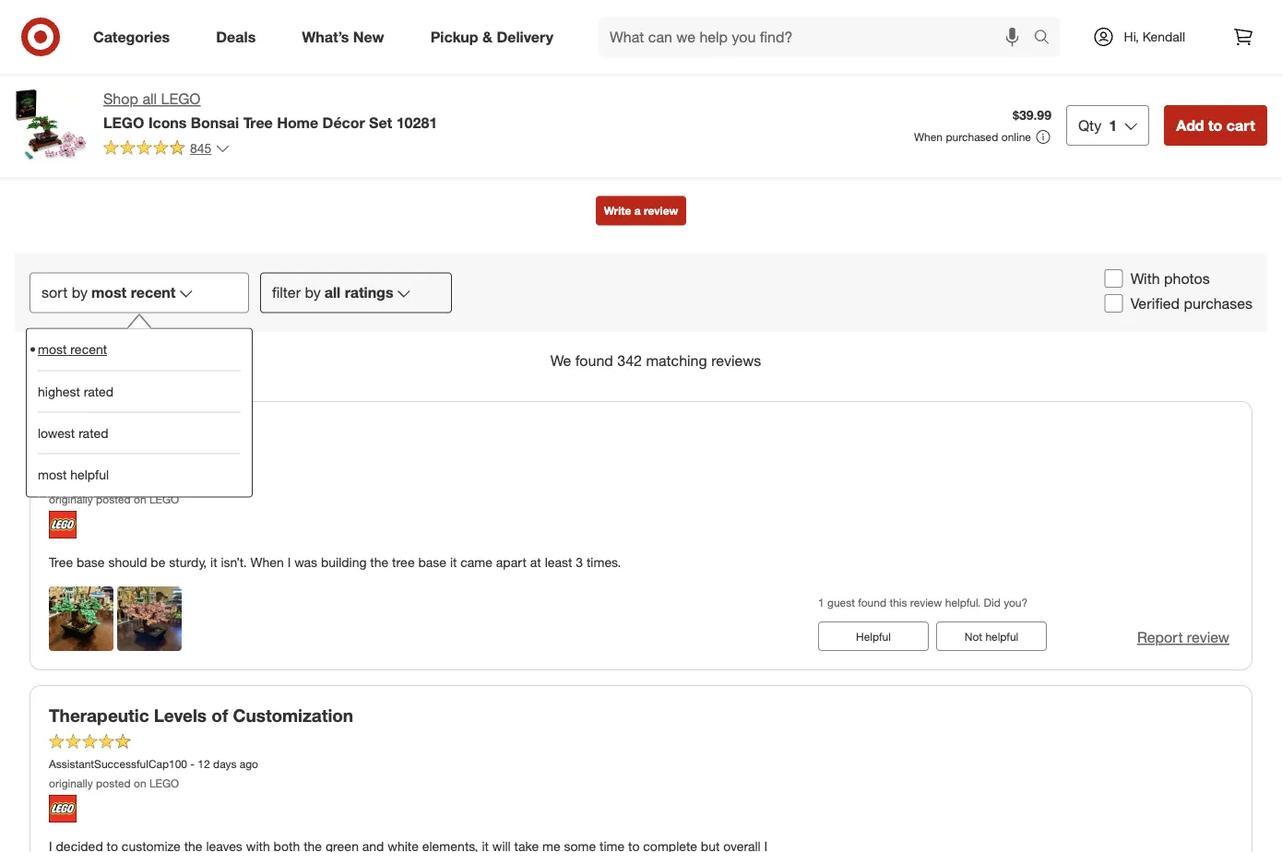 Task type: describe. For each thing, give the bounding box(es) containing it.
at
[[530, 555, 541, 571]]

helpful
[[856, 630, 891, 644]]

tree
[[392, 555, 415, 571]]

report
[[1138, 629, 1183, 647]]

$39.99
[[1013, 107, 1052, 123]]

guest review image 6 of 12, zoom in image
[[836, 38, 952, 154]]

isn't.
[[221, 555, 247, 571]]

delivery
[[497, 28, 554, 46]]

0 horizontal spatial 1
[[818, 596, 825, 610]]

9
[[56, 473, 62, 487]]

most recent link
[[38, 329, 241, 370]]

pickup
[[431, 28, 478, 46]]

bonsai
[[191, 113, 239, 131]]

2 originally from the top
[[49, 777, 93, 791]]

set inside shop all lego lego icons bonsai tree home décor set 10281
[[369, 113, 392, 131]]

review right report
[[1187, 629, 1230, 647]]

categories link
[[78, 17, 193, 57]]

should
[[108, 555, 147, 571]]

appropriate
[[151, 421, 248, 442]]

therapeutic levels of customization
[[49, 705, 353, 726]]

when purchased online
[[914, 130, 1031, 144]]

apart
[[496, 555, 527, 571]]

0 vertical spatial when
[[914, 130, 943, 144]]

of
[[212, 705, 228, 726]]

most helpful link
[[38, 453, 241, 495]]

1 base from the left
[[77, 555, 105, 571]]

guest review image 1 of 12, zoom in image
[[186, 38, 301, 154]]

we found 342 matching reviews
[[551, 352, 761, 370]]

rated for lowest rated
[[79, 425, 109, 441]]

by for sort by
[[72, 284, 88, 302]]

add
[[1177, 116, 1205, 134]]

lego up icons
[[161, 90, 201, 108]]

pickup & delivery link
[[415, 17, 577, 57]]

0 vertical spatial most
[[91, 284, 127, 302]]

customization
[[233, 705, 353, 726]]

sturdy,
[[169, 555, 207, 571]]

guest review image 5 of 12, zoom in image
[[706, 38, 822, 154]]

cart
[[1227, 116, 1256, 134]]

kendall
[[1143, 29, 1186, 45]]

came
[[461, 555, 493, 571]]

0 horizontal spatial found
[[575, 352, 613, 370]]

1 horizontal spatial 1
[[1109, 116, 1117, 134]]

rated for highest rated
[[84, 383, 114, 399]]

qty
[[1078, 116, 1102, 134]]

most helpful
[[38, 466, 109, 482]]

0 vertical spatial recent
[[131, 284, 176, 302]]

least
[[545, 555, 572, 571]]

this
[[890, 596, 907, 610]]

1 vertical spatial all
[[324, 284, 341, 302]]

most for most recent
[[38, 341, 67, 357]]

guest review image 2 of 2, zoom in image
[[117, 587, 182, 651]]

&
[[483, 28, 493, 46]]

tree inside shop all lego lego icons bonsai tree home décor set 10281
[[243, 113, 273, 131]]

2 originally posted on lego from the top
[[49, 777, 179, 791]]

see
[[996, 78, 1019, 95]]

deals link
[[200, 17, 279, 57]]

building
[[321, 555, 367, 571]]

add to cart
[[1177, 116, 1256, 134]]

1 horizontal spatial found
[[858, 596, 887, 610]]

1 posted from the top
[[96, 493, 131, 506]]

set name is appropriate
[[49, 421, 248, 442]]

helpful.
[[945, 596, 981, 610]]

be
[[151, 555, 166, 571]]

1 vertical spatial set
[[49, 421, 77, 442]]

did
[[984, 596, 1001, 610]]

guest
[[828, 596, 855, 610]]

images
[[1024, 97, 1065, 113]]

most for most helpful
[[38, 466, 67, 482]]

more
[[1022, 78, 1052, 95]]

home
[[277, 113, 318, 131]]

1 vertical spatial -
[[190, 757, 195, 771]]

with photos
[[1131, 269, 1210, 287]]

name
[[81, 421, 128, 442]]

therapeutic
[[49, 705, 149, 726]]

2 base from the left
[[418, 555, 447, 571]]

purchases
[[1184, 294, 1253, 312]]

categories
[[93, 28, 170, 46]]

icons
[[148, 113, 187, 131]]

highest
[[38, 383, 80, 399]]

search button
[[1026, 17, 1070, 61]]

what's
[[302, 28, 349, 46]]

is
[[133, 421, 147, 442]]

qty 1
[[1078, 116, 1117, 134]]

not
[[965, 630, 983, 644]]

sort
[[42, 284, 68, 302]]

image of lego icons bonsai tree home décor set 10281 image
[[15, 89, 89, 162]]

the
[[370, 555, 389, 571]]

filter
[[272, 284, 301, 302]]

we
[[551, 352, 571, 370]]

1 horizontal spatial days
[[213, 757, 237, 771]]

verified
[[1131, 294, 1180, 312]]

guest review image 3 of 12, zoom in image
[[446, 38, 561, 154]]



Task type: vqa. For each thing, say whether or not it's contained in the screenshot.
12
yes



Task type: locate. For each thing, give the bounding box(es) containing it.
photos
[[1164, 269, 1210, 287]]

0 horizontal spatial -
[[49, 473, 53, 487]]

0 horizontal spatial by
[[72, 284, 88, 302]]

2 it from the left
[[450, 555, 457, 571]]

1 vertical spatial rated
[[79, 425, 109, 441]]

set down the highest
[[49, 421, 77, 442]]

tree left home at top
[[243, 113, 273, 131]]

most right sort
[[91, 284, 127, 302]]

review inside see more review images
[[983, 97, 1020, 113]]

originally posted on lego
[[49, 493, 179, 506], [49, 777, 179, 791]]

1 vertical spatial days
[[213, 757, 237, 771]]

1 horizontal spatial recent
[[131, 284, 176, 302]]

see more review images
[[983, 78, 1065, 113]]

review right a
[[644, 204, 678, 218]]

report review button
[[1138, 627, 1230, 649]]

0 horizontal spatial set
[[49, 421, 77, 442]]

0 horizontal spatial tree
[[49, 555, 73, 571]]

3
[[576, 555, 583, 571]]

search
[[1026, 30, 1070, 48]]

0 vertical spatial all
[[142, 90, 157, 108]]

originally down assistantsuccessfulcap100
[[49, 777, 93, 791]]

2 vertical spatial most
[[38, 466, 67, 482]]

0 horizontal spatial base
[[77, 555, 105, 571]]

when
[[914, 130, 943, 144], [250, 555, 284, 571]]

1 vertical spatial recent
[[70, 341, 107, 357]]

helpful right '9'
[[70, 466, 109, 482]]

1 on from the top
[[134, 493, 146, 506]]

0 vertical spatial days
[[66, 473, 89, 487]]

1 originally from the top
[[49, 493, 93, 506]]

report review
[[1138, 629, 1230, 647]]

lego up be
[[149, 493, 179, 506]]

1 horizontal spatial helpful
[[986, 630, 1019, 644]]

1 vertical spatial helpful
[[986, 630, 1019, 644]]

verified purchases
[[1131, 294, 1253, 312]]

most down lowest
[[38, 466, 67, 482]]

highest rated
[[38, 383, 114, 399]]

0 vertical spatial originally posted on lego
[[49, 493, 179, 506]]

days right the 12
[[213, 757, 237, 771]]

helpful right not
[[986, 630, 1019, 644]]

was
[[295, 555, 317, 571]]

reviews
[[711, 352, 761, 370]]

hi, kendall
[[1124, 29, 1186, 45]]

1 horizontal spatial -
[[190, 757, 195, 771]]

review down 'see'
[[983, 97, 1020, 113]]

what's new link
[[286, 17, 407, 57]]

342
[[617, 352, 642, 370]]

What can we help you find? suggestions appear below search field
[[599, 17, 1038, 57]]

base left should
[[77, 555, 105, 571]]

1 horizontal spatial ago
[[240, 757, 258, 771]]

0 vertical spatial 1
[[1109, 116, 1117, 134]]

by right filter
[[305, 284, 321, 302]]

12
[[198, 757, 210, 771]]

1 vertical spatial originally
[[49, 777, 93, 791]]

0 vertical spatial tree
[[243, 113, 273, 131]]

helpful inside 'link'
[[70, 466, 109, 482]]

what's new
[[302, 28, 384, 46]]

helpful button
[[818, 622, 929, 651]]

found
[[575, 352, 613, 370], [858, 596, 887, 610]]

1 vertical spatial 1
[[818, 596, 825, 610]]

filter by all ratings
[[272, 284, 393, 302]]

lego down assistantsuccessfulcap100 - 12 days ago
[[149, 777, 179, 791]]

review right this
[[910, 596, 942, 610]]

1 guest found this review helpful. did you?
[[818, 596, 1028, 610]]

you?
[[1004, 596, 1028, 610]]

most up the highest
[[38, 341, 67, 357]]

2 on from the top
[[134, 777, 146, 791]]

1 left guest
[[818, 596, 825, 610]]

matching
[[646, 352, 707, 370]]

tree
[[243, 113, 273, 131], [49, 555, 73, 571]]

i
[[288, 555, 291, 571]]

highest rated link
[[38, 370, 241, 412]]

lego
[[161, 90, 201, 108], [103, 113, 144, 131], [149, 493, 179, 506], [149, 777, 179, 791]]

1
[[1109, 116, 1117, 134], [818, 596, 825, 610]]

recent up most recent link
[[131, 284, 176, 302]]

purchased
[[946, 130, 999, 144]]

found left this
[[858, 596, 887, 610]]

ratings
[[345, 284, 393, 302]]

1 horizontal spatial it
[[450, 555, 457, 571]]

1 vertical spatial originally posted on lego
[[49, 777, 179, 791]]

10281
[[396, 113, 437, 131]]

write
[[604, 204, 631, 218]]

new
[[353, 28, 384, 46]]

0 vertical spatial originally
[[49, 493, 93, 506]]

originally posted on lego down - 9 days ago
[[49, 493, 179, 506]]

0 vertical spatial on
[[134, 493, 146, 506]]

it
[[210, 555, 217, 571], [450, 555, 457, 571]]

1 vertical spatial found
[[858, 596, 887, 610]]

set
[[369, 113, 392, 131], [49, 421, 77, 442]]

not helpful
[[965, 630, 1019, 644]]

1 vertical spatial when
[[250, 555, 284, 571]]

0 vertical spatial ago
[[92, 473, 111, 487]]

845
[[190, 140, 212, 156]]

originally
[[49, 493, 93, 506], [49, 777, 93, 791]]

helpful for not helpful
[[986, 630, 1019, 644]]

it left came
[[450, 555, 457, 571]]

shop all lego lego icons bonsai tree home décor set 10281
[[103, 90, 437, 131]]

ago right the 12
[[240, 757, 258, 771]]

hi,
[[1124, 29, 1139, 45]]

- left '9'
[[49, 473, 53, 487]]

pickup & delivery
[[431, 28, 554, 46]]

levels
[[154, 705, 207, 726]]

tree up guest review image 1 of 2, zoom in
[[49, 555, 73, 571]]

rated right the highest
[[84, 383, 114, 399]]

deals
[[216, 28, 256, 46]]

tree base should be sturdy, it isn't. when i was building the tree base it came apart at least 3 times.
[[49, 555, 621, 571]]

found right "we" at the left
[[575, 352, 613, 370]]

1 horizontal spatial base
[[418, 555, 447, 571]]

0 vertical spatial -
[[49, 473, 53, 487]]

1 horizontal spatial when
[[914, 130, 943, 144]]

with
[[1131, 269, 1160, 287]]

0 horizontal spatial when
[[250, 555, 284, 571]]

when left the purchased
[[914, 130, 943, 144]]

2 by from the left
[[305, 284, 321, 302]]

on down assistantsuccessfulcap100 - 12 days ago
[[134, 777, 146, 791]]

base
[[77, 555, 105, 571], [418, 555, 447, 571]]

1 right qty
[[1109, 116, 1117, 134]]

0 vertical spatial helpful
[[70, 466, 109, 482]]

1 horizontal spatial set
[[369, 113, 392, 131]]

guest review image 4 of 12, zoom in image
[[576, 38, 692, 154]]

0 horizontal spatial days
[[66, 473, 89, 487]]

With photos checkbox
[[1105, 269, 1123, 288]]

Verified purchases checkbox
[[1105, 294, 1123, 313]]

1 originally posted on lego from the top
[[49, 493, 179, 506]]

originally down - 9 days ago
[[49, 493, 93, 506]]

0 vertical spatial set
[[369, 113, 392, 131]]

on up should
[[134, 493, 146, 506]]

base right tree
[[418, 555, 447, 571]]

0 horizontal spatial helpful
[[70, 466, 109, 482]]

helpful inside button
[[986, 630, 1019, 644]]

it left isn't. on the bottom left
[[210, 555, 217, 571]]

845 link
[[103, 139, 230, 160]]

add to cart button
[[1165, 105, 1268, 146]]

a
[[635, 204, 641, 218]]

write a review
[[604, 204, 678, 218]]

1 horizontal spatial tree
[[243, 113, 273, 131]]

helpful for most helpful
[[70, 466, 109, 482]]

lego down shop
[[103, 113, 144, 131]]

guest review image 2 of 12, zoom in image
[[316, 38, 431, 154]]

assistantsuccessfulcap100
[[49, 757, 187, 771]]

see more review images button
[[966, 38, 1082, 154]]

all inside shop all lego lego icons bonsai tree home décor set 10281
[[142, 90, 157, 108]]

0 horizontal spatial recent
[[70, 341, 107, 357]]

most
[[91, 284, 127, 302], [38, 341, 67, 357], [38, 466, 67, 482]]

most inside most recent link
[[38, 341, 67, 357]]

review
[[983, 97, 1020, 113], [644, 204, 678, 218], [910, 596, 942, 610], [1187, 629, 1230, 647]]

1 vertical spatial on
[[134, 777, 146, 791]]

1 vertical spatial most
[[38, 341, 67, 357]]

all left ratings
[[324, 284, 341, 302]]

all right shop
[[142, 90, 157, 108]]

originally posted on lego down assistantsuccessfulcap100
[[49, 777, 179, 791]]

lowest rated link
[[38, 412, 241, 453]]

rated
[[84, 383, 114, 399], [79, 425, 109, 441]]

1 it from the left
[[210, 555, 217, 571]]

ago
[[92, 473, 111, 487], [240, 757, 258, 771]]

most recent
[[38, 341, 107, 357]]

0 vertical spatial rated
[[84, 383, 114, 399]]

guest review image 1 of 2, zoom in image
[[49, 587, 113, 651]]

recent up highest rated
[[70, 341, 107, 357]]

décor
[[322, 113, 365, 131]]

sort by most recent
[[42, 284, 176, 302]]

on
[[134, 493, 146, 506], [134, 777, 146, 791]]

1 vertical spatial ago
[[240, 757, 258, 771]]

most inside most helpful 'link'
[[38, 466, 67, 482]]

2 posted from the top
[[96, 777, 131, 791]]

online
[[1002, 130, 1031, 144]]

1 vertical spatial tree
[[49, 555, 73, 571]]

1 vertical spatial posted
[[96, 777, 131, 791]]

1 by from the left
[[72, 284, 88, 302]]

helpful
[[70, 466, 109, 482], [986, 630, 1019, 644]]

days right '9'
[[66, 473, 89, 487]]

assistantsuccessfulcap100 - 12 days ago
[[49, 757, 258, 771]]

by right sort
[[72, 284, 88, 302]]

lowest rated
[[38, 425, 109, 441]]

posted down assistantsuccessfulcap100
[[96, 777, 131, 791]]

not helpful button
[[936, 622, 1047, 651]]

rated right lowest
[[79, 425, 109, 441]]

1 horizontal spatial by
[[305, 284, 321, 302]]

write a review button
[[596, 196, 687, 226]]

0 vertical spatial found
[[575, 352, 613, 370]]

1 horizontal spatial all
[[324, 284, 341, 302]]

shop
[[103, 90, 138, 108]]

times.
[[587, 555, 621, 571]]

ago right '9'
[[92, 473, 111, 487]]

0 vertical spatial posted
[[96, 493, 131, 506]]

- left the 12
[[190, 757, 195, 771]]

by for filter by
[[305, 284, 321, 302]]

0 horizontal spatial ago
[[92, 473, 111, 487]]

lowest
[[38, 425, 75, 441]]

set left 10281
[[369, 113, 392, 131]]

0 horizontal spatial all
[[142, 90, 157, 108]]

posted down - 9 days ago
[[96, 493, 131, 506]]

when left i
[[250, 555, 284, 571]]

0 horizontal spatial it
[[210, 555, 217, 571]]



